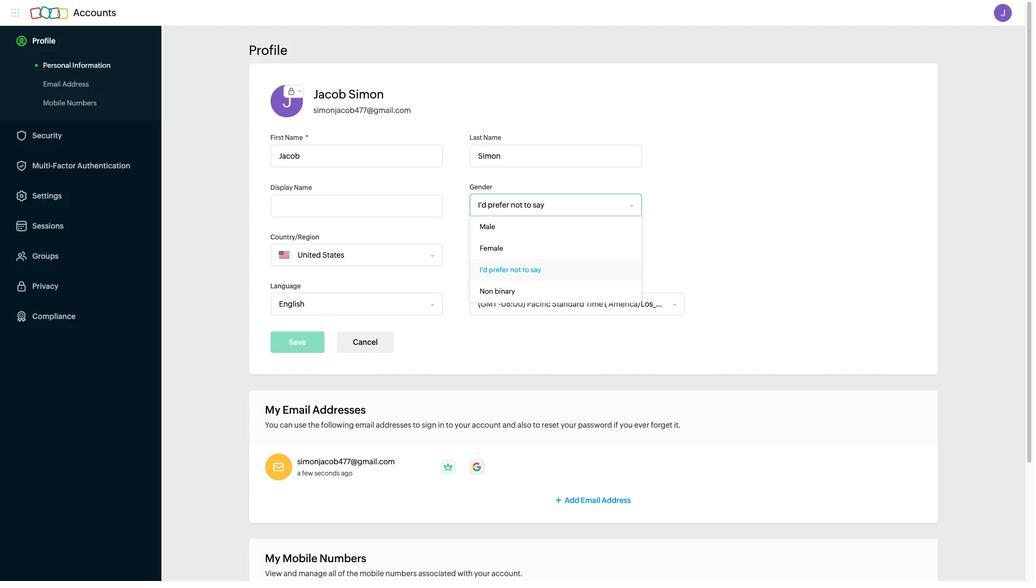 Task type: describe. For each thing, give the bounding box(es) containing it.
accounts
[[73, 7, 116, 18]]

female
[[480, 244, 504, 253]]

to left sign
[[413, 421, 420, 430]]

associated
[[419, 570, 456, 578]]

to left say
[[523, 266, 530, 274]]

not
[[510, 266, 521, 274]]

sign
[[422, 421, 437, 430]]

a
[[298, 470, 301, 478]]

privacy
[[32, 282, 58, 291]]

0 horizontal spatial email
[[43, 80, 61, 88]]

2 horizontal spatial your
[[561, 421, 577, 430]]

my for my email addresses
[[265, 404, 281, 416]]

time zone
[[470, 283, 501, 290]]

language
[[271, 283, 301, 290]]

last
[[470, 134, 482, 142]]

prefer
[[489, 266, 509, 274]]

account.
[[492, 570, 523, 578]]

1 vertical spatial simonjacob477@gmail.com
[[298, 458, 395, 466]]

zone
[[486, 283, 501, 290]]

0 horizontal spatial profile
[[32, 37, 55, 45]]

with
[[458, 570, 473, 578]]

seconds
[[315, 470, 340, 478]]

add email address
[[565, 496, 632, 505]]

account
[[472, 421, 501, 430]]

ever
[[635, 421, 650, 430]]

all
[[329, 570, 337, 578]]

jacob simon simonjacob477@gmail.com
[[314, 88, 411, 115]]

multi-factor authentication
[[32, 162, 130, 170]]

my mobile numbers view and manage all of the mobile numbers associated with your account.
[[265, 552, 523, 578]]

authentication
[[77, 162, 130, 170]]

the inside my mobile numbers view and manage all of the mobile numbers associated with your account.
[[347, 570, 358, 578]]

name for last
[[484, 134, 502, 142]]

add
[[565, 496, 580, 505]]

the inside my email addresses you can use the following email addresses to sign in to your account and also to reset your password if you ever forget it.
[[308, 421, 320, 430]]

your inside my mobile numbers view and manage all of the mobile numbers associated with your account.
[[475, 570, 490, 578]]

my for my mobile numbers
[[265, 552, 281, 565]]

information
[[72, 61, 111, 69]]

you
[[265, 421, 278, 430]]

i'd prefer not to say
[[480, 266, 542, 274]]

numbers
[[386, 570, 417, 578]]

i'd
[[480, 266, 488, 274]]

groups
[[32, 252, 59, 261]]

settings
[[32, 192, 62, 200]]

cancel button
[[337, 332, 394, 353]]

0 horizontal spatial address
[[62, 80, 89, 88]]

factor
[[53, 162, 76, 170]]

binary
[[495, 288, 516, 296]]

0 horizontal spatial mobile
[[43, 99, 65, 107]]

1 horizontal spatial profile
[[249, 43, 288, 58]]

0 vertical spatial numbers
[[67, 99, 97, 107]]

mobile
[[360, 570, 384, 578]]

save button
[[271, 332, 324, 353]]

non binary
[[480, 288, 516, 296]]

say
[[531, 266, 542, 274]]

mobile numbers
[[43, 99, 97, 107]]

1 horizontal spatial address
[[602, 496, 632, 505]]

state
[[470, 234, 486, 241]]

time
[[470, 283, 485, 290]]

simonjacob477@gmail.com a few seconds ago
[[298, 458, 395, 478]]

personal
[[43, 61, 71, 69]]

and inside my email addresses you can use the following email addresses to sign in to your account and also to reset your password if you ever forget it.
[[503, 421, 516, 430]]



Task type: locate. For each thing, give the bounding box(es) containing it.
1 vertical spatial my
[[265, 552, 281, 565]]

email down "personal"
[[43, 80, 61, 88]]

2 horizontal spatial email
[[581, 496, 601, 505]]

my inside my mobile numbers view and manage all of the mobile numbers associated with your account.
[[265, 552, 281, 565]]

1 my from the top
[[265, 404, 281, 416]]

first
[[271, 134, 284, 142]]

numbers inside my mobile numbers view and manage all of the mobile numbers associated with your account.
[[320, 552, 367, 565]]

email up the use
[[283, 404, 311, 416]]

my inside my email addresses you can use the following email addresses to sign in to your account and also to reset your password if you ever forget it.
[[265, 404, 281, 416]]

gender
[[470, 184, 493, 191]]

1 horizontal spatial email
[[283, 404, 311, 416]]

0 horizontal spatial numbers
[[67, 99, 97, 107]]

also
[[518, 421, 532, 430]]

0 vertical spatial the
[[308, 421, 320, 430]]

address
[[62, 80, 89, 88], [602, 496, 632, 505]]

1 vertical spatial the
[[347, 570, 358, 578]]

can
[[280, 421, 293, 430]]

1 horizontal spatial and
[[503, 421, 516, 430]]

profile
[[32, 37, 55, 45], [249, 43, 288, 58]]

your right in
[[455, 421, 471, 430]]

your
[[455, 421, 471, 430], [561, 421, 577, 430], [475, 570, 490, 578]]

my
[[265, 404, 281, 416], [265, 552, 281, 565]]

your right reset
[[561, 421, 577, 430]]

primary image
[[440, 459, 457, 475]]

few
[[302, 470, 313, 478]]

profile up "personal"
[[32, 37, 55, 45]]

1 horizontal spatial numbers
[[320, 552, 367, 565]]

to right also
[[533, 421, 541, 430]]

in
[[438, 421, 445, 430]]

email inside my email addresses you can use the following email addresses to sign in to your account and also to reset your password if you ever forget it.
[[283, 404, 311, 416]]

0 horizontal spatial and
[[284, 570, 297, 578]]

1 horizontal spatial your
[[475, 570, 490, 578]]

1 horizontal spatial mobile
[[283, 552, 318, 565]]

addresses
[[313, 404, 366, 416]]

email address
[[43, 80, 89, 88]]

0 vertical spatial email
[[43, 80, 61, 88]]

1 horizontal spatial the
[[347, 570, 358, 578]]

to
[[523, 266, 530, 274], [413, 421, 420, 430], [446, 421, 454, 430], [533, 421, 541, 430]]

email for my
[[283, 404, 311, 416]]

numbers up of on the left of the page
[[320, 552, 367, 565]]

None field
[[470, 194, 630, 216], [290, 244, 427, 266], [470, 244, 630, 266], [271, 293, 431, 315], [470, 293, 673, 315], [470, 194, 630, 216], [290, 244, 427, 266], [470, 244, 630, 266], [271, 293, 431, 315], [470, 293, 673, 315]]

and inside my mobile numbers view and manage all of the mobile numbers associated with your account.
[[284, 570, 297, 578]]

mprivacy image
[[284, 86, 299, 97]]

None text field
[[271, 145, 443, 167], [470, 145, 642, 167], [271, 145, 443, 167], [470, 145, 642, 167]]

name for display
[[294, 184, 312, 192]]

email for add
[[581, 496, 601, 505]]

2 vertical spatial email
[[581, 496, 601, 505]]

*
[[306, 134, 309, 142]]

simonjacob477@gmail.com up ago
[[298, 458, 395, 466]]

and
[[503, 421, 516, 430], [284, 570, 297, 578]]

address right add
[[602, 496, 632, 505]]

0 vertical spatial my
[[265, 404, 281, 416]]

0 vertical spatial address
[[62, 80, 89, 88]]

email
[[356, 421, 375, 430]]

non
[[480, 288, 494, 296]]

0 vertical spatial simonjacob477@gmail.com
[[314, 106, 411, 115]]

forget
[[651, 421, 673, 430]]

cancel
[[353, 338, 378, 347]]

addresses
[[376, 421, 412, 430]]

name right last
[[484, 134, 502, 142]]

multi-
[[32, 162, 53, 170]]

simonjacob477@gmail.com
[[314, 106, 411, 115], [298, 458, 395, 466]]

country/region
[[271, 234, 320, 241]]

the
[[308, 421, 320, 430], [347, 570, 358, 578]]

your right with
[[475, 570, 490, 578]]

display
[[271, 184, 293, 192]]

security
[[32, 131, 62, 140]]

and right view
[[284, 570, 297, 578]]

0 horizontal spatial the
[[308, 421, 320, 430]]

1 vertical spatial and
[[284, 570, 297, 578]]

None text field
[[271, 195, 443, 218]]

name right display at the top left of page
[[294, 184, 312, 192]]

the right the use
[[308, 421, 320, 430]]

1 vertical spatial email
[[283, 404, 311, 416]]

sessions
[[32, 222, 64, 230]]

manage
[[299, 570, 327, 578]]

compliance
[[32, 312, 76, 321]]

of
[[338, 570, 345, 578]]

name for first
[[285, 134, 303, 142]]

mobile down email address
[[43, 99, 65, 107]]

1 vertical spatial numbers
[[320, 552, 367, 565]]

the right of on the left of the page
[[347, 570, 358, 578]]

numbers down email address
[[67, 99, 97, 107]]

simon
[[349, 88, 384, 101]]

view
[[265, 570, 282, 578]]

following
[[321, 421, 354, 430]]

jacob
[[314, 88, 346, 101]]

use
[[294, 421, 307, 430]]

0 horizontal spatial your
[[455, 421, 471, 430]]

display name
[[271, 184, 312, 192]]

0 vertical spatial and
[[503, 421, 516, 430]]

my email addresses you can use the following email addresses to sign in to your account and also to reset your password if you ever forget it.
[[265, 404, 681, 430]]

address down the 'personal information'
[[62, 80, 89, 88]]

personal information
[[43, 61, 111, 69]]

and left also
[[503, 421, 516, 430]]

password
[[578, 421, 613, 430]]

mobile
[[43, 99, 65, 107], [283, 552, 318, 565]]

numbers
[[67, 99, 97, 107], [320, 552, 367, 565]]

last name
[[470, 134, 502, 142]]

email right add
[[581, 496, 601, 505]]

if
[[614, 421, 619, 430]]

to right in
[[446, 421, 454, 430]]

name
[[285, 134, 303, 142], [484, 134, 502, 142], [294, 184, 312, 192]]

0 vertical spatial mobile
[[43, 99, 65, 107]]

2 my from the top
[[265, 552, 281, 565]]

reset
[[542, 421, 560, 430]]

my up the you
[[265, 404, 281, 416]]

1 vertical spatial mobile
[[283, 552, 318, 565]]

mobile inside my mobile numbers view and manage all of the mobile numbers associated with your account.
[[283, 552, 318, 565]]

male
[[480, 223, 496, 231]]

save
[[289, 338, 306, 347]]

you
[[620, 421, 633, 430]]

it.
[[675, 421, 681, 430]]

email
[[43, 80, 61, 88], [283, 404, 311, 416], [581, 496, 601, 505]]

first name *
[[271, 134, 309, 142]]

mobile up the manage
[[283, 552, 318, 565]]

1 vertical spatial address
[[602, 496, 632, 505]]

my up view
[[265, 552, 281, 565]]

ago
[[341, 470, 353, 478]]

name left '*'
[[285, 134, 303, 142]]

profile up mprivacy image
[[249, 43, 288, 58]]

simonjacob477@gmail.com down simon
[[314, 106, 411, 115]]



Task type: vqa. For each thing, say whether or not it's contained in the screenshot.
makeprimary "icon"
no



